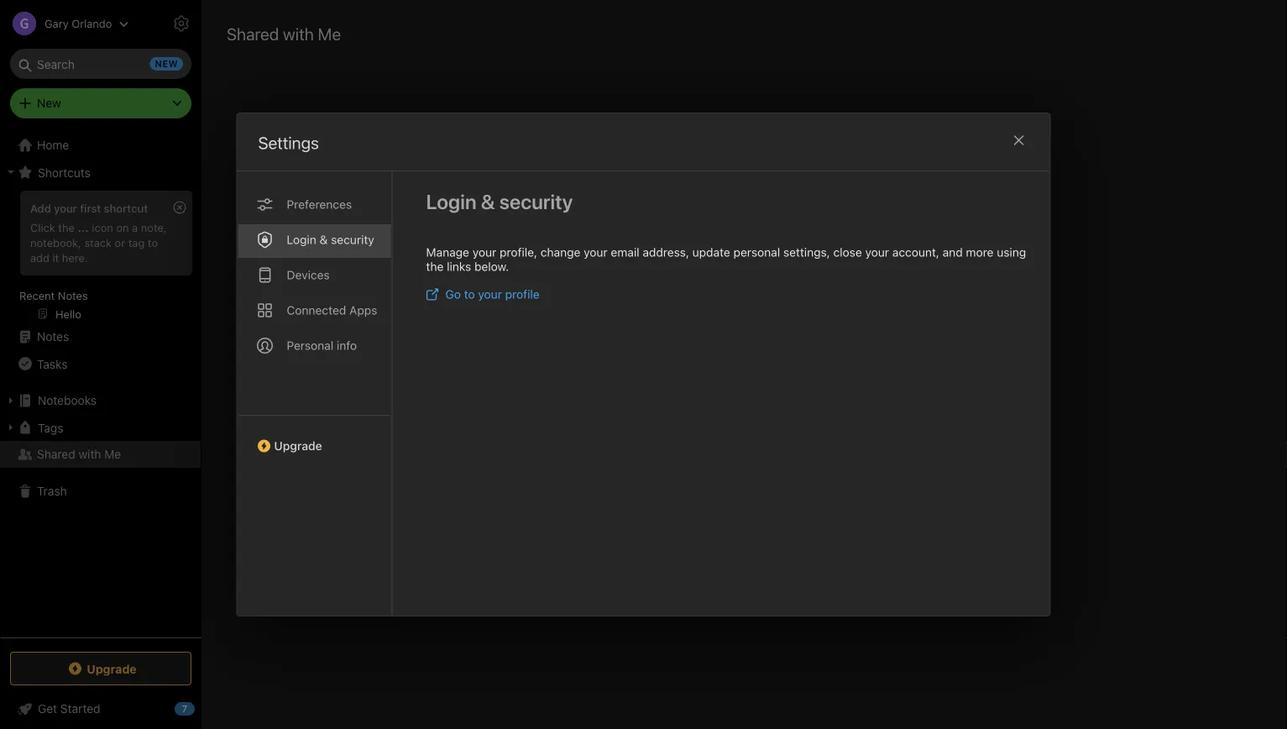 Task type: vqa. For each thing, say whether or not it's contained in the screenshot.
THE in Manage your profile, change your email address, update personal settings, close your account, and more using the links below.
yes



Task type: locate. For each thing, give the bounding box(es) containing it.
on
[[116, 221, 129, 233]]

1 vertical spatial the
[[426, 260, 444, 273]]

manage
[[426, 245, 470, 259]]

the
[[58, 221, 75, 233], [426, 260, 444, 273]]

login up devices
[[287, 233, 317, 247]]

login & security
[[426, 190, 573, 213], [287, 233, 374, 247]]

to inside the 'icon on a note, notebook, stack or tag to add it here.'
[[148, 236, 158, 249]]

1 horizontal spatial shared with me
[[227, 24, 341, 43]]

personal
[[287, 339, 334, 352]]

1 vertical spatial login
[[287, 233, 317, 247]]

security down preferences
[[331, 233, 374, 247]]

upgrade button inside tab list
[[237, 415, 392, 460]]

security up profile,
[[500, 190, 573, 213]]

go to your profile button
[[426, 287, 540, 301]]

new button
[[10, 88, 192, 118]]

your
[[54, 202, 77, 214], [473, 245, 497, 259], [584, 245, 608, 259], [866, 245, 890, 259], [478, 287, 502, 301]]

1 horizontal spatial upgrade button
[[237, 415, 392, 460]]

group
[[0, 186, 201, 330]]

address,
[[643, 245, 690, 259]]

notebooks
[[38, 394, 97, 407]]

1 vertical spatial upgrade button
[[10, 652, 192, 685]]

with
[[283, 24, 314, 43], [79, 447, 101, 461]]

settings image
[[171, 13, 192, 34]]

connected
[[287, 303, 346, 317]]

to down 'note,' at the top left
[[148, 236, 158, 249]]

login
[[426, 190, 477, 213], [287, 233, 317, 247]]

1 vertical spatial &
[[320, 233, 328, 247]]

shared with me
[[227, 24, 341, 43], [37, 447, 121, 461]]

& inside tab list
[[320, 233, 328, 247]]

0 vertical spatial the
[[58, 221, 75, 233]]

notes inside group
[[58, 289, 88, 302]]

& down preferences
[[320, 233, 328, 247]]

1 horizontal spatial login
[[426, 190, 477, 213]]

1 horizontal spatial me
[[318, 24, 341, 43]]

the left ... on the left top of page
[[58, 221, 75, 233]]

1 horizontal spatial upgrade
[[274, 439, 322, 453]]

0 vertical spatial me
[[318, 24, 341, 43]]

tree containing home
[[0, 132, 202, 637]]

your left email on the left top
[[584, 245, 608, 259]]

home
[[37, 138, 69, 152]]

notes
[[58, 289, 88, 302], [37, 330, 69, 344]]

notes right recent
[[58, 289, 88, 302]]

& up below.
[[481, 190, 495, 213]]

1 vertical spatial upgrade
[[87, 662, 137, 676]]

to right go on the top of the page
[[464, 287, 475, 301]]

the inside group
[[58, 221, 75, 233]]

0 vertical spatial &
[[481, 190, 495, 213]]

login & security up profile,
[[426, 190, 573, 213]]

notebook,
[[30, 236, 81, 249]]

0 vertical spatial to
[[148, 236, 158, 249]]

0 vertical spatial security
[[500, 190, 573, 213]]

apps
[[350, 303, 377, 317]]

connected apps
[[287, 303, 377, 317]]

0 horizontal spatial me
[[104, 447, 121, 461]]

shortcuts
[[38, 165, 91, 179]]

Search text field
[[22, 49, 180, 79]]

upgrade button
[[237, 415, 392, 460], [10, 652, 192, 685]]

0 vertical spatial upgrade
[[274, 439, 322, 453]]

0 vertical spatial login
[[426, 190, 477, 213]]

expand notebooks image
[[4, 394, 18, 407]]

security
[[500, 190, 573, 213], [331, 233, 374, 247]]

me inside shared with me link
[[104, 447, 121, 461]]

click the ...
[[30, 221, 89, 233]]

1 horizontal spatial with
[[283, 24, 314, 43]]

security inside tab list
[[331, 233, 374, 247]]

0 vertical spatial notes
[[58, 289, 88, 302]]

0 horizontal spatial upgrade button
[[10, 652, 192, 685]]

shared
[[227, 24, 279, 43], [37, 447, 75, 461]]

1 horizontal spatial the
[[426, 260, 444, 273]]

your down below.
[[478, 287, 502, 301]]

upgrade
[[274, 439, 322, 453], [87, 662, 137, 676]]

settings
[[258, 133, 319, 152]]

&
[[481, 190, 495, 213], [320, 233, 328, 247]]

1 vertical spatial to
[[464, 287, 475, 301]]

0 vertical spatial upgrade button
[[237, 415, 392, 460]]

notes up tasks at the left of the page
[[37, 330, 69, 344]]

0 horizontal spatial security
[[331, 233, 374, 247]]

personal info
[[287, 339, 357, 352]]

and
[[943, 245, 963, 259]]

1 horizontal spatial login & security
[[426, 190, 573, 213]]

0 horizontal spatial the
[[58, 221, 75, 233]]

notes link
[[0, 323, 201, 350]]

tasks button
[[0, 350, 201, 377]]

profile,
[[500, 245, 538, 259]]

1 vertical spatial me
[[104, 447, 121, 461]]

icon on a note, notebook, stack or tag to add it here.
[[30, 221, 167, 264]]

login up manage in the top of the page
[[426, 190, 477, 213]]

the down manage in the top of the page
[[426, 260, 444, 273]]

shared down tags
[[37, 447, 75, 461]]

0 vertical spatial login & security
[[426, 190, 573, 213]]

preferences
[[287, 197, 352, 211]]

close
[[834, 245, 863, 259]]

tree
[[0, 132, 202, 637]]

profile
[[505, 287, 540, 301]]

0 horizontal spatial login
[[287, 233, 317, 247]]

trash link
[[0, 478, 201, 505]]

0 horizontal spatial &
[[320, 233, 328, 247]]

your up click the ...
[[54, 202, 77, 214]]

1 vertical spatial shared with me
[[37, 447, 121, 461]]

0 horizontal spatial shared with me
[[37, 447, 121, 461]]

add
[[30, 251, 49, 264]]

0 horizontal spatial with
[[79, 447, 101, 461]]

me
[[318, 24, 341, 43], [104, 447, 121, 461]]

tab list
[[237, 171, 393, 616]]

using
[[997, 245, 1027, 259]]

icon
[[92, 221, 113, 233]]

0 horizontal spatial to
[[148, 236, 158, 249]]

shared right settings icon
[[227, 24, 279, 43]]

1 vertical spatial login & security
[[287, 233, 374, 247]]

0 horizontal spatial login & security
[[287, 233, 374, 247]]

0 horizontal spatial shared
[[37, 447, 75, 461]]

login & security down preferences
[[287, 233, 374, 247]]

1 horizontal spatial shared
[[227, 24, 279, 43]]

shared with me link
[[0, 441, 201, 468]]

1 vertical spatial security
[[331, 233, 374, 247]]

below.
[[475, 260, 509, 273]]

to
[[148, 236, 158, 249], [464, 287, 475, 301]]

1 horizontal spatial to
[[464, 287, 475, 301]]

None search field
[[22, 49, 180, 79]]

devices
[[287, 268, 330, 282]]

0 vertical spatial shared
[[227, 24, 279, 43]]



Task type: describe. For each thing, give the bounding box(es) containing it.
0 vertical spatial with
[[283, 24, 314, 43]]

trash
[[37, 484, 67, 498]]

1 vertical spatial shared
[[37, 447, 75, 461]]

note,
[[141, 221, 167, 233]]

upgrade inside tab list
[[274, 439, 322, 453]]

0 vertical spatial shared with me
[[227, 24, 341, 43]]

info
[[337, 339, 357, 352]]

add your first shortcut
[[30, 202, 148, 214]]

tag
[[128, 236, 145, 249]]

your right close
[[866, 245, 890, 259]]

manage your profile, change your email address, update personal settings, close your account, and more using the links below.
[[426, 245, 1027, 273]]

notebooks link
[[0, 387, 201, 414]]

group containing add your first shortcut
[[0, 186, 201, 330]]

recent
[[19, 289, 55, 302]]

go to your profile
[[446, 287, 540, 301]]

expand tags image
[[4, 421, 18, 434]]

1 horizontal spatial &
[[481, 190, 495, 213]]

tasks
[[37, 357, 68, 371]]

shortcut
[[104, 202, 148, 214]]

change
[[541, 245, 581, 259]]

me inside shared with me element
[[318, 24, 341, 43]]

the inside manage your profile, change your email address, update personal settings, close your account, and more using the links below.
[[426, 260, 444, 273]]

email
[[611, 245, 640, 259]]

recent notes
[[19, 289, 88, 302]]

close image
[[1009, 130, 1030, 150]]

settings,
[[784, 245, 831, 259]]

here.
[[62, 251, 88, 264]]

add
[[30, 202, 51, 214]]

your inside group
[[54, 202, 77, 214]]

links
[[447, 260, 471, 273]]

home link
[[0, 132, 202, 159]]

or
[[115, 236, 125, 249]]

your up below.
[[473, 245, 497, 259]]

shortcuts button
[[0, 159, 201, 186]]

...
[[78, 221, 89, 233]]

stack
[[84, 236, 112, 249]]

login inside tab list
[[287, 233, 317, 247]]

first
[[80, 202, 101, 214]]

shared with me element
[[202, 0, 1288, 729]]

go
[[446, 287, 461, 301]]

a
[[132, 221, 138, 233]]

1 horizontal spatial security
[[500, 190, 573, 213]]

login & security inside tab list
[[287, 233, 374, 247]]

personal
[[734, 245, 781, 259]]

new
[[37, 96, 61, 110]]

account,
[[893, 245, 940, 259]]

1 vertical spatial with
[[79, 447, 101, 461]]

1 vertical spatial notes
[[37, 330, 69, 344]]

tags
[[38, 421, 63, 435]]

tags button
[[0, 414, 201, 441]]

more
[[967, 245, 994, 259]]

0 horizontal spatial upgrade
[[87, 662, 137, 676]]

it
[[52, 251, 59, 264]]

update
[[693, 245, 731, 259]]

click
[[30, 221, 55, 233]]

tab list containing preferences
[[237, 171, 393, 616]]



